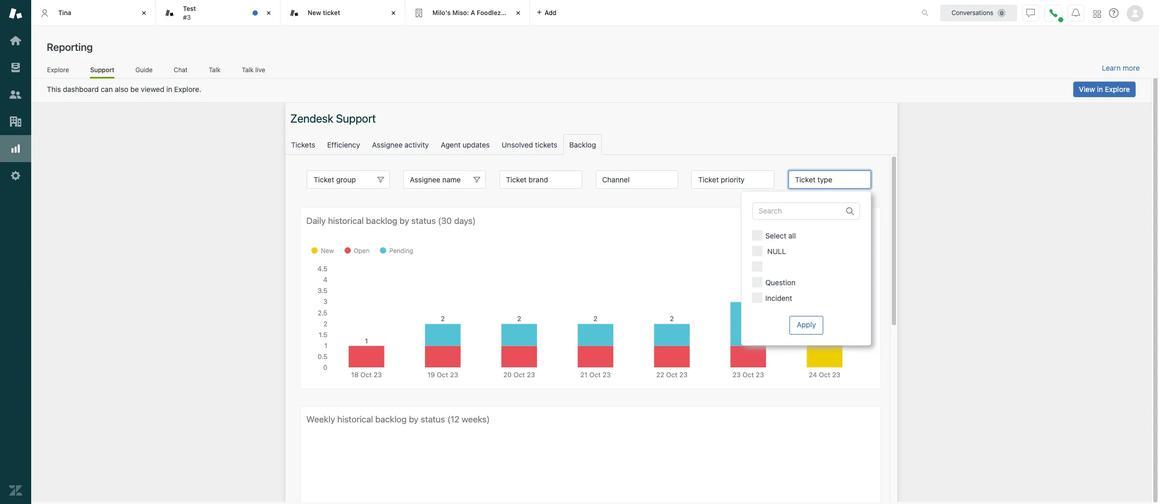 Task type: locate. For each thing, give the bounding box(es) containing it.
organizations image
[[9, 115, 22, 128]]

2 talk from the left
[[242, 66, 254, 74]]

ticket
[[323, 9, 340, 17]]

talk left live
[[242, 66, 254, 74]]

explore
[[47, 66, 69, 74], [1106, 85, 1131, 94]]

close image for new ticket
[[389, 8, 399, 18]]

learn more
[[1103, 63, 1141, 72]]

in right view
[[1098, 85, 1104, 94]]

0 horizontal spatial in
[[166, 85, 172, 94]]

notifications image
[[1072, 9, 1081, 17]]

close image left add "popup button" on the left
[[513, 8, 524, 18]]

chat
[[174, 66, 188, 74]]

tabs tab list
[[31, 0, 911, 26]]

close image left '#3'
[[139, 8, 149, 18]]

close image left new
[[264, 8, 274, 18]]

reporting image
[[9, 142, 22, 156]]

close image left milo's
[[389, 8, 399, 18]]

talk live
[[242, 66, 265, 74]]

1 talk from the left
[[209, 66, 221, 74]]

0 horizontal spatial close image
[[389, 8, 399, 18]]

explore down the learn more link
[[1106, 85, 1131, 94]]

close image
[[139, 8, 149, 18], [264, 8, 274, 18]]

0 vertical spatial explore
[[47, 66, 69, 74]]

talk for talk live
[[242, 66, 254, 74]]

explore up this
[[47, 66, 69, 74]]

view in explore button
[[1074, 82, 1136, 97]]

1 close image from the left
[[139, 8, 149, 18]]

in right viewed
[[166, 85, 172, 94]]

this
[[47, 85, 61, 94]]

2 in from the left
[[1098, 85, 1104, 94]]

talk link
[[209, 66, 221, 77]]

1 horizontal spatial in
[[1098, 85, 1104, 94]]

close image inside new ticket tab
[[389, 8, 399, 18]]

#3
[[183, 13, 191, 21]]

1 in from the left
[[166, 85, 172, 94]]

close image
[[389, 8, 399, 18], [513, 8, 524, 18]]

0 horizontal spatial close image
[[139, 8, 149, 18]]

talk
[[209, 66, 221, 74], [242, 66, 254, 74]]

live
[[255, 66, 265, 74]]

button displays agent's chat status as invisible. image
[[1027, 9, 1036, 17]]

in
[[166, 85, 172, 94], [1098, 85, 1104, 94]]

close image inside milo's miso: a foodlez subsidiary tab
[[513, 8, 524, 18]]

2 close image from the left
[[513, 8, 524, 18]]

close image for milo's miso: a foodlez subsidiary
[[513, 8, 524, 18]]

1 vertical spatial explore
[[1106, 85, 1131, 94]]

talk right 'chat' at top left
[[209, 66, 221, 74]]

1 horizontal spatial explore
[[1106, 85, 1131, 94]]

1 close image from the left
[[389, 8, 399, 18]]

conversations
[[952, 9, 994, 16]]

view
[[1080, 85, 1096, 94]]

customers image
[[9, 88, 22, 101]]

0 horizontal spatial talk
[[209, 66, 221, 74]]

support
[[90, 66, 114, 74]]

add
[[545, 9, 557, 16]]

1 horizontal spatial close image
[[264, 8, 274, 18]]

chat link
[[174, 66, 188, 77]]

tab
[[156, 0, 281, 26]]

miso:
[[453, 9, 469, 17]]

1 horizontal spatial close image
[[513, 8, 524, 18]]

1 horizontal spatial talk
[[242, 66, 254, 74]]

a
[[471, 9, 475, 17]]

zendesk support image
[[9, 7, 22, 20]]

explore inside button
[[1106, 85, 1131, 94]]



Task type: vqa. For each thing, say whether or not it's contained in the screenshot.
View on the right
yes



Task type: describe. For each thing, give the bounding box(es) containing it.
new ticket
[[308, 9, 340, 17]]

test #3
[[183, 5, 196, 21]]

in inside button
[[1098, 85, 1104, 94]]

talk for talk
[[209, 66, 221, 74]]

explore.
[[174, 85, 201, 94]]

new
[[308, 9, 321, 17]]

reporting
[[47, 41, 93, 53]]

explore link
[[47, 66, 69, 77]]

be
[[130, 85, 139, 94]]

views image
[[9, 61, 22, 74]]

test
[[183, 5, 196, 13]]

main element
[[0, 0, 31, 504]]

0 horizontal spatial explore
[[47, 66, 69, 74]]

can
[[101, 85, 113, 94]]

milo's miso: a foodlez subsidiary
[[433, 9, 535, 17]]

guide link
[[135, 66, 153, 77]]

tina tab
[[31, 0, 156, 26]]

tab containing test
[[156, 0, 281, 26]]

admin image
[[9, 169, 22, 183]]

subsidiary
[[503, 9, 535, 17]]

foodlez
[[477, 9, 501, 17]]

viewed
[[141, 85, 164, 94]]

close image inside tina tab
[[139, 8, 149, 18]]

guide
[[135, 66, 153, 74]]

also
[[115, 85, 128, 94]]

more
[[1123, 63, 1141, 72]]

talk live link
[[242, 66, 266, 77]]

tina
[[58, 9, 71, 17]]

learn more link
[[1103, 63, 1141, 73]]

zendesk products image
[[1094, 10, 1102, 17]]

milo's miso: a foodlez subsidiary tab
[[406, 0, 535, 26]]

get help image
[[1110, 8, 1119, 18]]

2 close image from the left
[[264, 8, 274, 18]]

add button
[[530, 0, 563, 25]]

view in explore
[[1080, 85, 1131, 94]]

zendesk image
[[9, 484, 22, 498]]

milo's
[[433, 9, 451, 17]]

this dashboard can also be viewed in explore.
[[47, 85, 201, 94]]

new ticket tab
[[281, 0, 406, 26]]

conversations button
[[941, 4, 1018, 21]]

learn
[[1103, 63, 1121, 72]]

support link
[[90, 66, 114, 79]]

get started image
[[9, 34, 22, 47]]

dashboard
[[63, 85, 99, 94]]



